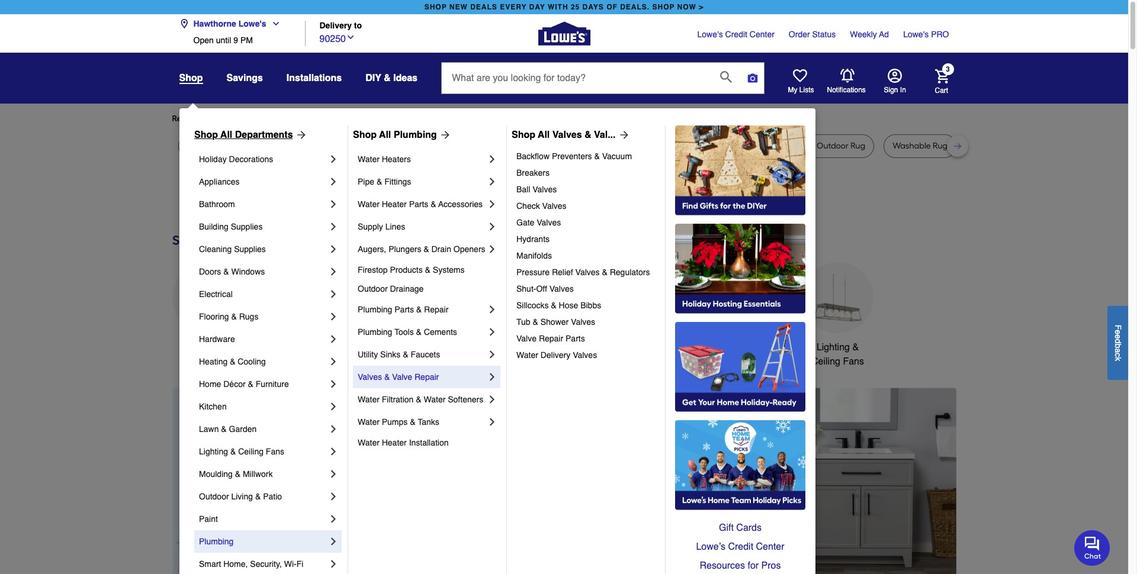 Task type: locate. For each thing, give the bounding box(es) containing it.
plumbing for plumbing tools & cements
[[358, 328, 392, 337]]

gate valves link
[[516, 214, 657, 231]]

shop for shop all departments
[[194, 130, 218, 140]]

2 horizontal spatial lowe's
[[903, 30, 929, 39]]

plumbing link
[[199, 531, 328, 553]]

1 vertical spatial smart
[[199, 560, 221, 569]]

outdoor for outdoor tools & equipment
[[534, 342, 568, 353]]

repair down outdoor drainage link
[[424, 305, 449, 314]]

0 horizontal spatial decorations
[[229, 155, 273, 164]]

pros
[[761, 561, 781, 572]]

millwork
[[243, 470, 273, 479]]

0 vertical spatial heater
[[382, 200, 407, 209]]

1 horizontal spatial delivery
[[541, 351, 570, 360]]

lowe's down > on the top of page
[[697, 30, 723, 39]]

0 horizontal spatial roth
[[508, 141, 526, 151]]

water heater parts & accessories link
[[358, 193, 486, 216]]

bathroom inside button
[[637, 342, 678, 353]]

chevron down image
[[266, 19, 281, 28]]

gate
[[516, 218, 534, 227]]

find gifts for the diyer. image
[[675, 126, 805, 216]]

repair down shower
[[539, 334, 563, 344]]

0 horizontal spatial tools
[[395, 328, 414, 337]]

shop new deals every day with 25 days of deals. shop now >
[[424, 3, 704, 11]]

1 horizontal spatial roth
[[627, 141, 644, 151]]

all for valves
[[538, 130, 550, 140]]

0 vertical spatial bathroom
[[199, 200, 235, 209]]

indoor outdoor rug
[[790, 141, 865, 151]]

0 horizontal spatial shop
[[424, 3, 447, 11]]

0 vertical spatial appliances
[[199, 177, 240, 187]]

washable for washable area rug
[[688, 141, 727, 151]]

allen down val...
[[589, 141, 608, 151]]

1 vertical spatial heater
[[382, 438, 407, 448]]

0 horizontal spatial area
[[303, 141, 320, 151]]

arrow right image inside shop all valves & val... link
[[616, 129, 630, 141]]

2 all from the left
[[379, 130, 391, 140]]

2 horizontal spatial outdoor
[[534, 342, 568, 353]]

fi
[[297, 560, 303, 569]]

holiday decorations link
[[199, 148, 328, 171]]

lowe's credit center
[[697, 30, 775, 39]]

holiday
[[199, 155, 227, 164]]

1 horizontal spatial tools
[[571, 342, 593, 353]]

outdoor
[[817, 141, 849, 151]]

water down the furniture
[[358, 155, 380, 164]]

1 rug from the left
[[187, 141, 202, 151]]

christmas
[[366, 342, 409, 353]]

center up pros
[[756, 542, 784, 553]]

e up b
[[1113, 334, 1123, 339]]

0 vertical spatial decorations
[[229, 155, 273, 164]]

0 vertical spatial fans
[[843, 356, 864, 367]]

1 horizontal spatial lighting & ceiling fans
[[811, 342, 864, 367]]

supplies for building supplies
[[231, 222, 263, 232]]

ceiling inside lighting & ceiling fans
[[811, 356, 840, 367]]

day
[[529, 3, 545, 11]]

1 vertical spatial tools
[[571, 342, 593, 353]]

0 horizontal spatial kitchen
[[199, 402, 227, 412]]

chevron right image for kitchen
[[328, 401, 339, 413]]

valves up valve repair parts "link"
[[571, 317, 595, 327]]

2 vertical spatial outdoor
[[199, 492, 229, 502]]

you for more suggestions for you
[[385, 114, 399, 124]]

1 horizontal spatial valve
[[516, 334, 537, 344]]

1 horizontal spatial you
[[385, 114, 399, 124]]

decorations down christmas
[[362, 356, 413, 367]]

1 vertical spatial repair
[[539, 334, 563, 344]]

parts for water
[[409, 200, 428, 209]]

1 vertical spatial supplies
[[234, 245, 266, 254]]

plumbing for plumbing parts & repair
[[358, 305, 392, 314]]

allen right desk
[[471, 141, 489, 151]]

resources for pros link
[[675, 557, 805, 574]]

more suggestions for you
[[303, 114, 399, 124]]

& inside outdoor tools & equipment
[[595, 342, 602, 353]]

0 horizontal spatial shop
[[194, 130, 218, 140]]

1 heater from the top
[[382, 200, 407, 209]]

water down water pumps & tanks
[[358, 438, 380, 448]]

valve repair parts link
[[516, 330, 657, 347]]

1 horizontal spatial all
[[379, 130, 391, 140]]

1 vertical spatial fans
[[266, 447, 284, 457]]

sign in button
[[884, 69, 906, 95]]

savings button
[[227, 68, 263, 89]]

shop up 5x8
[[194, 130, 218, 140]]

sign in
[[884, 86, 906, 94]]

1 vertical spatial credit
[[728, 542, 753, 553]]

1 roth from the left
[[508, 141, 526, 151]]

delivery down valve repair parts
[[541, 351, 570, 360]]

roth up vacuum
[[627, 141, 644, 151]]

0 vertical spatial ceiling
[[811, 356, 840, 367]]

tools up equipment
[[571, 342, 593, 353]]

valves
[[552, 130, 582, 140], [533, 185, 557, 194], [542, 201, 567, 211], [537, 218, 561, 227], [575, 268, 600, 277], [549, 284, 574, 294], [571, 317, 595, 327], [573, 351, 597, 360], [358, 373, 382, 382]]

water left filtration
[[358, 395, 380, 405]]

outdoor inside outdoor tools & equipment
[[534, 342, 568, 353]]

0 horizontal spatial valve
[[392, 373, 412, 382]]

1 horizontal spatial allen
[[589, 141, 608, 151]]

and
[[491, 141, 506, 151], [610, 141, 625, 151]]

water up supply
[[358, 200, 380, 209]]

1 vertical spatial decorations
[[362, 356, 413, 367]]

credit
[[725, 30, 747, 39], [728, 542, 753, 553]]

1 horizontal spatial and
[[610, 141, 625, 151]]

check
[[516, 201, 540, 211]]

faucets inside "button"
[[478, 342, 512, 353]]

heater inside 'link'
[[382, 438, 407, 448]]

2 horizontal spatial shop
[[512, 130, 535, 140]]

6 rug from the left
[[646, 141, 661, 151]]

in
[[900, 86, 906, 94]]

new
[[449, 3, 468, 11]]

2 you from the left
[[385, 114, 399, 124]]

shop all departments link
[[194, 128, 307, 142]]

tools down plumbing parts & repair
[[395, 328, 414, 337]]

shop for shop all valves & val...
[[512, 130, 535, 140]]

2 vertical spatial repair
[[415, 373, 439, 382]]

chevron right image for appliances
[[328, 176, 339, 188]]

1 horizontal spatial smart
[[721, 342, 746, 353]]

plumbing for plumbing
[[199, 537, 234, 547]]

0 vertical spatial valve
[[516, 334, 537, 344]]

heater for installation
[[382, 438, 407, 448]]

parts inside "link"
[[566, 334, 585, 344]]

roth for area
[[508, 141, 526, 151]]

1 horizontal spatial home
[[749, 342, 774, 353]]

decorations down rug rug
[[229, 155, 273, 164]]

fans inside lighting & ceiling fans
[[843, 356, 864, 367]]

all up the furniture
[[379, 130, 391, 140]]

1 vertical spatial center
[[756, 542, 784, 553]]

valves down valve repair parts "link"
[[573, 351, 597, 360]]

washable rug
[[893, 141, 948, 151]]

you for recommended searches for you
[[280, 114, 294, 124]]

tools inside outdoor tools & equipment
[[571, 342, 593, 353]]

water filtration & water softeners link
[[358, 389, 486, 411]]

2 e from the top
[[1113, 334, 1123, 339]]

shop 25 days of deals by category image
[[172, 230, 956, 250]]

repair for valves & valve repair
[[415, 373, 439, 382]]

fittings
[[384, 177, 411, 187]]

1 vertical spatial home
[[199, 380, 221, 389]]

chevron right image for holiday decorations
[[328, 153, 339, 165]]

parts down pipe & fittings link
[[409, 200, 428, 209]]

kitchen up lawn
[[199, 402, 227, 412]]

2 horizontal spatial all
[[538, 130, 550, 140]]

heater down the pumps
[[382, 438, 407, 448]]

supplies up the windows
[[234, 245, 266, 254]]

1 horizontal spatial decorations
[[362, 356, 413, 367]]

arrow right image
[[293, 129, 307, 141], [437, 129, 451, 141], [616, 129, 630, 141], [934, 491, 946, 503]]

0 horizontal spatial you
[[280, 114, 294, 124]]

for for suggestions
[[373, 114, 383, 124]]

2 and from the left
[[610, 141, 625, 151]]

2 heater from the top
[[382, 438, 407, 448]]

sinks
[[380, 350, 401, 359]]

3 all from the left
[[538, 130, 550, 140]]

water filtration & water softeners
[[358, 395, 483, 405]]

tools
[[395, 328, 414, 337], [571, 342, 593, 353]]

0 horizontal spatial washable
[[688, 141, 727, 151]]

pro
[[931, 30, 949, 39]]

shop down more suggestions for you link
[[353, 130, 377, 140]]

c
[[1113, 353, 1123, 357]]

utility
[[358, 350, 378, 359]]

firestop products & systems
[[358, 265, 465, 275]]

1 horizontal spatial area
[[528, 141, 545, 151]]

0 horizontal spatial smart
[[199, 560, 221, 569]]

supplies up cleaning supplies
[[231, 222, 263, 232]]

roth up backflow
[[508, 141, 526, 151]]

chevron right image for valves & valve repair
[[486, 371, 498, 383]]

for up shop all plumbing
[[373, 114, 383, 124]]

and for allen and roth rug
[[610, 141, 625, 151]]

None search field
[[441, 62, 765, 105]]

supply lines
[[358, 222, 405, 232]]

notifications
[[827, 86, 866, 94]]

lowe's wishes you and your family a happy hanukkah. image
[[172, 189, 956, 219]]

pipe & fittings link
[[358, 171, 486, 193]]

0 vertical spatial tools
[[395, 328, 414, 337]]

9
[[233, 36, 238, 45]]

plumbing up christmas
[[358, 328, 392, 337]]

outdoor drainage
[[358, 284, 424, 294]]

0 vertical spatial outdoor
[[358, 284, 388, 294]]

appliances up the heating
[[184, 342, 231, 353]]

water heater installation link
[[358, 434, 498, 452]]

2 horizontal spatial area
[[729, 141, 746, 151]]

washable area rug
[[688, 141, 763, 151]]

water for water heater parts & accessories
[[358, 200, 380, 209]]

1 vertical spatial kitchen
[[199, 402, 227, 412]]

1 horizontal spatial shop
[[353, 130, 377, 140]]

water down valve repair parts
[[516, 351, 538, 360]]

2 shop from the left
[[353, 130, 377, 140]]

chevron right image for water heaters
[[486, 153, 498, 165]]

water heaters
[[358, 155, 411, 164]]

chevron right image for plumbing parts & repair
[[486, 304, 498, 316]]

delivery up 90250 button
[[320, 21, 352, 30]]

chevron right image for outdoor living & patio
[[328, 491, 339, 503]]

1 horizontal spatial faucets
[[478, 342, 512, 353]]

0 horizontal spatial home
[[199, 380, 221, 389]]

lowe's for lowe's pro
[[903, 30, 929, 39]]

0 horizontal spatial and
[[491, 141, 506, 151]]

all up backflow
[[538, 130, 550, 140]]

plumbing tools & cements
[[358, 328, 457, 337]]

outdoor for outdoor drainage
[[358, 284, 388, 294]]

shop up allen and roth area rug
[[512, 130, 535, 140]]

for left pros
[[748, 561, 759, 572]]

chevron right image
[[328, 176, 339, 188], [328, 198, 339, 210], [486, 198, 498, 210], [328, 243, 339, 255], [328, 266, 339, 278], [328, 288, 339, 300], [328, 311, 339, 323], [328, 333, 339, 345], [486, 349, 498, 361], [328, 356, 339, 368], [486, 371, 498, 383], [486, 394, 498, 406], [486, 416, 498, 428]]

tools for outdoor
[[571, 342, 593, 353]]

holiday decorations
[[199, 155, 273, 164]]

lowe's home improvement notification center image
[[840, 69, 854, 83]]

e up d
[[1113, 330, 1123, 334]]

parts down drainage
[[395, 305, 414, 314]]

k
[[1113, 357, 1123, 361]]

1 you from the left
[[280, 114, 294, 124]]

smart inside button
[[721, 342, 746, 353]]

0 horizontal spatial bathroom
[[199, 200, 235, 209]]

1 horizontal spatial lighting
[[817, 342, 850, 353]]

holiday hosting essentials. image
[[675, 224, 805, 314]]

off
[[536, 284, 547, 294]]

you left more
[[280, 114, 294, 124]]

plumbing down outdoor drainage
[[358, 305, 392, 314]]

bathroom link
[[199, 193, 328, 216]]

tub
[[516, 317, 530, 327]]

decorations for holiday
[[229, 155, 273, 164]]

1 horizontal spatial shop
[[652, 3, 675, 11]]

chevron right image
[[328, 153, 339, 165], [486, 153, 498, 165], [486, 176, 498, 188], [328, 221, 339, 233], [486, 221, 498, 233], [486, 243, 498, 255], [486, 304, 498, 316], [486, 326, 498, 338], [328, 378, 339, 390], [328, 401, 339, 413], [328, 423, 339, 435], [328, 446, 339, 458], [328, 468, 339, 480], [328, 491, 339, 503], [328, 513, 339, 525], [328, 536, 339, 548], [328, 558, 339, 570]]

plumbing down "paint"
[[199, 537, 234, 547]]

heater
[[382, 200, 407, 209], [382, 438, 407, 448]]

1 vertical spatial valve
[[392, 373, 412, 382]]

1 horizontal spatial bathroom
[[637, 342, 678, 353]]

plumbing up desk
[[394, 130, 437, 140]]

furniture
[[365, 141, 398, 151]]

2 allen from the left
[[589, 141, 608, 151]]

valves down recommended searches for you heading
[[552, 130, 582, 140]]

& inside "link"
[[235, 470, 240, 479]]

appliances down holiday
[[199, 177, 240, 187]]

lowe's home improvement cart image
[[935, 69, 949, 83]]

smart home button
[[712, 262, 783, 355]]

1 horizontal spatial kitchen
[[444, 342, 475, 353]]

pressure
[[516, 268, 550, 277]]

0 horizontal spatial fans
[[266, 447, 284, 457]]

with
[[548, 3, 568, 11]]

appliances inside appliances link
[[199, 177, 240, 187]]

0 vertical spatial lighting
[[817, 342, 850, 353]]

0 vertical spatial credit
[[725, 30, 747, 39]]

0 vertical spatial smart
[[721, 342, 746, 353]]

1 washable from the left
[[688, 141, 727, 151]]

appliances
[[199, 177, 240, 187], [184, 342, 231, 353]]

water inside water heater installation 'link'
[[358, 438, 380, 448]]

paint
[[199, 515, 218, 524]]

arrow right image inside shop all plumbing link
[[437, 129, 451, 141]]

arrow right image inside shop all departments link
[[293, 129, 307, 141]]

water inside the water delivery valves link
[[516, 351, 538, 360]]

chevron right image for plumbing
[[328, 536, 339, 548]]

0 horizontal spatial delivery
[[320, 21, 352, 30]]

center left order
[[750, 30, 775, 39]]

chevron right image for cleaning supplies
[[328, 243, 339, 255]]

supplies for cleaning supplies
[[234, 245, 266, 254]]

shower
[[541, 317, 569, 327]]

repair up water filtration & water softeners link
[[415, 373, 439, 382]]

outdoor down moulding
[[199, 492, 229, 502]]

up to 40 percent off select vanities. plus, get free local delivery on select vanities. image
[[382, 388, 956, 574]]

0 vertical spatial kitchen
[[444, 342, 475, 353]]

valves down relief
[[549, 284, 574, 294]]

savings
[[227, 73, 263, 84]]

0 horizontal spatial lighting
[[199, 447, 228, 457]]

1 horizontal spatial fans
[[843, 356, 864, 367]]

0 vertical spatial center
[[750, 30, 775, 39]]

lines
[[385, 222, 405, 232]]

lowe's left pro
[[903, 30, 929, 39]]

garden
[[229, 425, 257, 434]]

0 vertical spatial repair
[[424, 305, 449, 314]]

0 vertical spatial lighting & ceiling fans
[[811, 342, 864, 367]]

valve inside "link"
[[516, 334, 537, 344]]

backflow preventers & vacuum breakers
[[516, 152, 634, 178]]

outdoor down firestop
[[358, 284, 388, 294]]

water inside water heaters link
[[358, 155, 380, 164]]

outdoor up equipment
[[534, 342, 568, 353]]

1 vertical spatial bathroom
[[637, 342, 678, 353]]

valves up gate valves
[[542, 201, 567, 211]]

lowe's home improvement lists image
[[793, 69, 807, 83]]

water for water heaters
[[358, 155, 380, 164]]

0 horizontal spatial outdoor
[[199, 492, 229, 502]]

lowe's up pm on the top
[[239, 19, 266, 28]]

2 washable from the left
[[893, 141, 931, 151]]

5x8
[[204, 141, 217, 151]]

searches
[[231, 114, 266, 124]]

2 horizontal spatial for
[[748, 561, 759, 572]]

0 vertical spatial parts
[[409, 200, 428, 209]]

chevron right image for water pumps & tanks
[[486, 416, 498, 428]]

diy & ideas
[[366, 73, 418, 84]]

chevron right image for building supplies
[[328, 221, 339, 233]]

installation
[[409, 438, 449, 448]]

credit up resources for pros link
[[728, 542, 753, 553]]

chevron right image for supply lines
[[486, 221, 498, 233]]

all for departments
[[220, 130, 232, 140]]

kitchen inside "button"
[[444, 342, 475, 353]]

0 vertical spatial home
[[749, 342, 774, 353]]

& inside 'backflow preventers & vacuum breakers'
[[594, 152, 600, 161]]

8 rug from the left
[[851, 141, 865, 151]]

0 horizontal spatial all
[[220, 130, 232, 140]]

weekly ad
[[850, 30, 889, 39]]

2 vertical spatial parts
[[566, 334, 585, 344]]

water inside the water heater parts & accessories link
[[358, 200, 380, 209]]

valves down the utility
[[358, 373, 382, 382]]

cleaning supplies
[[199, 245, 266, 254]]

openers
[[454, 245, 485, 254]]

water for water delivery valves
[[516, 351, 538, 360]]

5 rug from the left
[[547, 141, 562, 151]]

for for searches
[[267, 114, 278, 124]]

2 roth from the left
[[627, 141, 644, 151]]

pipe
[[358, 177, 374, 187]]

parts up the water delivery valves link
[[566, 334, 585, 344]]

doors & windows link
[[199, 261, 328, 283]]

3 area from the left
[[729, 141, 746, 151]]

valve down utility sinks & faucets
[[392, 373, 412, 382]]

kitchen down cements
[[444, 342, 475, 353]]

credit up search icon
[[725, 30, 747, 39]]

1 vertical spatial ceiling
[[238, 447, 264, 457]]

f e e d b a c k button
[[1107, 306, 1128, 380]]

electrical link
[[199, 283, 328, 306]]

shop left new
[[424, 3, 447, 11]]

chevron right image for hardware
[[328, 333, 339, 345]]

shop left now
[[652, 3, 675, 11]]

0 vertical spatial supplies
[[231, 222, 263, 232]]

0 horizontal spatial for
[[267, 114, 278, 124]]

water inside "water pumps & tanks" link
[[358, 418, 380, 427]]

manifolds link
[[516, 248, 657, 264]]

1 vertical spatial delivery
[[541, 351, 570, 360]]

1 horizontal spatial outdoor
[[358, 284, 388, 294]]

a
[[1113, 348, 1123, 353]]

1 horizontal spatial for
[[373, 114, 383, 124]]

check valves
[[516, 201, 567, 211]]

4 rug from the left
[[322, 141, 337, 151]]

1 and from the left
[[491, 141, 506, 151]]

kitchen for kitchen
[[199, 402, 227, 412]]

1 horizontal spatial lowe's
[[697, 30, 723, 39]]

for up the 'departments'
[[267, 114, 278, 124]]

all down the recommended searches for you
[[220, 130, 232, 140]]

1 all from the left
[[220, 130, 232, 140]]

1 vertical spatial appliances
[[184, 342, 231, 353]]

chevron right image for pipe & fittings
[[486, 176, 498, 188]]

diy
[[366, 73, 381, 84]]

cleaning supplies link
[[199, 238, 328, 261]]

1 horizontal spatial ceiling
[[811, 356, 840, 367]]

desk
[[425, 141, 443, 151]]

heater up lines
[[382, 200, 407, 209]]

1 horizontal spatial washable
[[893, 141, 931, 151]]

0 horizontal spatial lowe's
[[239, 19, 266, 28]]

3 rug from the left
[[261, 141, 275, 151]]

0 horizontal spatial allen
[[471, 141, 489, 151]]

1 allen from the left
[[471, 141, 489, 151]]

3 shop from the left
[[512, 130, 535, 140]]

you up shop all plumbing
[[385, 114, 399, 124]]

water left the pumps
[[358, 418, 380, 427]]

1 shop from the left
[[194, 130, 218, 140]]

1 vertical spatial lighting & ceiling fans
[[199, 447, 284, 457]]

decorations inside button
[[362, 356, 413, 367]]

1 vertical spatial outdoor
[[534, 342, 568, 353]]

valve down tub
[[516, 334, 537, 344]]

rug
[[187, 141, 202, 151], [244, 141, 259, 151], [261, 141, 275, 151], [322, 141, 337, 151], [547, 141, 562, 151], [646, 141, 661, 151], [748, 141, 763, 151], [851, 141, 865, 151], [933, 141, 948, 151]]



Task type: describe. For each thing, give the bounding box(es) containing it.
credit for lowe's
[[725, 30, 747, 39]]

tub & shower valves link
[[516, 314, 657, 330]]

1 vertical spatial lighting
[[199, 447, 228, 457]]

pumps
[[382, 418, 408, 427]]

2 rug from the left
[[244, 141, 259, 151]]

valves down check valves
[[537, 218, 561, 227]]

parts for valve
[[566, 334, 585, 344]]

lighting inside lighting & ceiling fans
[[817, 342, 850, 353]]

ideas
[[393, 73, 418, 84]]

get your home holiday-ready. image
[[675, 322, 805, 412]]

deals
[[470, 3, 497, 11]]

water for water pumps & tanks
[[358, 418, 380, 427]]

lawn & garden link
[[199, 418, 328, 441]]

shop button
[[179, 72, 203, 84]]

moulding & millwork
[[199, 470, 273, 479]]

lowe's home improvement account image
[[887, 69, 902, 83]]

area rug
[[303, 141, 337, 151]]

Search Query text field
[[442, 63, 711, 94]]

systems
[[433, 265, 465, 275]]

relief
[[552, 268, 573, 277]]

90250
[[320, 33, 346, 44]]

every
[[500, 3, 527, 11]]

christmas decorations button
[[352, 262, 423, 369]]

9 rug from the left
[[933, 141, 948, 151]]

home,
[[223, 560, 248, 569]]

val...
[[594, 130, 616, 140]]

outdoor living & patio
[[199, 492, 282, 502]]

appliances link
[[199, 171, 328, 193]]

arrow right image for shop all plumbing
[[437, 129, 451, 141]]

water pumps & tanks link
[[358, 411, 486, 434]]

décor
[[223, 380, 246, 389]]

lowe's for lowe's credit center
[[697, 30, 723, 39]]

accessories
[[438, 200, 483, 209]]

more suggestions for you link
[[303, 113, 408, 125]]

allen for allen and roth rug
[[589, 141, 608, 151]]

water up tanks
[[424, 395, 446, 405]]

chevron right image for water filtration & water softeners
[[486, 394, 498, 406]]

25 days of deals. don't miss deals every day. same-day delivery on in-stock orders placed by 2 p m. image
[[172, 388, 363, 574]]

my lists link
[[788, 69, 814, 95]]

rug 5x8
[[187, 141, 217, 151]]

and for allen and roth area rug
[[491, 141, 506, 151]]

chevron right image for moulding & millwork
[[328, 468, 339, 480]]

shop for shop all plumbing
[[353, 130, 377, 140]]

chevron right image for heating & cooling
[[328, 356, 339, 368]]

christmas decorations
[[362, 342, 413, 367]]

chevron right image for lawn & garden
[[328, 423, 339, 435]]

cements
[[424, 328, 457, 337]]

0 horizontal spatial faucets
[[411, 350, 440, 359]]

utility sinks & faucets link
[[358, 344, 486, 366]]

chevron right image for augers, plungers & drain openers
[[486, 243, 498, 255]]

0 horizontal spatial ceiling
[[238, 447, 264, 457]]

2 area from the left
[[528, 141, 545, 151]]

ad
[[879, 30, 889, 39]]

heater for parts
[[382, 200, 407, 209]]

90250 button
[[320, 31, 355, 46]]

outdoor living & patio link
[[199, 486, 328, 508]]

indoor
[[790, 141, 815, 151]]

lowe's home team holiday picks. image
[[675, 420, 805, 511]]

chevron right image for electrical
[[328, 288, 339, 300]]

recommended searches for you
[[172, 114, 294, 124]]

windows
[[231, 267, 265, 277]]

filtration
[[382, 395, 414, 405]]

drainage
[[390, 284, 424, 294]]

valves & valve repair
[[358, 373, 439, 382]]

1 shop from the left
[[424, 3, 447, 11]]

weekly
[[850, 30, 877, 39]]

sillcocks & hose bibbs
[[516, 301, 601, 310]]

kitchen for kitchen faucets
[[444, 342, 475, 353]]

lawn
[[199, 425, 219, 434]]

water for water filtration & water softeners
[[358, 395, 380, 405]]

check valves link
[[516, 198, 657, 214]]

outdoor tools & equipment button
[[532, 262, 603, 369]]

cards
[[736, 523, 762, 534]]

0 horizontal spatial lighting & ceiling fans
[[199, 447, 284, 457]]

chevron right image for bathroom
[[328, 198, 339, 210]]

chevron right image for flooring & rugs
[[328, 311, 339, 323]]

chevron down image
[[346, 32, 355, 42]]

chevron right image for doors & windows
[[328, 266, 339, 278]]

& inside "link"
[[223, 267, 229, 277]]

location image
[[179, 19, 189, 28]]

repair inside "link"
[[539, 334, 563, 344]]

valves up check valves
[[533, 185, 557, 194]]

delivery inside the water delivery valves link
[[541, 351, 570, 360]]

washable for washable rug
[[893, 141, 931, 151]]

chevron right image for utility sinks & faucets
[[486, 349, 498, 361]]

lighting & ceiling fans inside button
[[811, 342, 864, 367]]

pressure relief valves & regulators link
[[516, 264, 657, 281]]

open
[[193, 36, 214, 45]]

25
[[571, 3, 580, 11]]

appliances inside appliances button
[[184, 342, 231, 353]]

building
[[199, 222, 229, 232]]

shop all plumbing link
[[353, 128, 451, 142]]

arrow right image for shop all valves & val...
[[616, 129, 630, 141]]

chat invite button image
[[1074, 530, 1110, 566]]

center for lowe's credit center
[[756, 542, 784, 553]]

chevron right image for paint
[[328, 513, 339, 525]]

7 rug from the left
[[748, 141, 763, 151]]

tub & shower valves
[[516, 317, 595, 327]]

water heater parts & accessories
[[358, 200, 483, 209]]

living
[[231, 492, 253, 502]]

recommended searches for you heading
[[172, 113, 956, 125]]

chevron right image for plumbing tools & cements
[[486, 326, 498, 338]]

outdoor for outdoor living & patio
[[199, 492, 229, 502]]

bibbs
[[580, 301, 601, 310]]

chevron right image for home décor & furniture
[[328, 378, 339, 390]]

plungers
[[389, 245, 421, 254]]

gift
[[719, 523, 734, 534]]

lowe's home improvement logo image
[[538, 7, 590, 60]]

order
[[789, 30, 810, 39]]

ball valves
[[516, 185, 557, 194]]

moulding
[[199, 470, 233, 479]]

tools for plumbing
[[395, 328, 414, 337]]

my lists
[[788, 86, 814, 94]]

center for lowe's credit center
[[750, 30, 775, 39]]

roth for rug
[[627, 141, 644, 151]]

shop new deals every day with 25 days of deals. shop now > link
[[422, 0, 706, 14]]

1 vertical spatial parts
[[395, 305, 414, 314]]

1 area from the left
[[303, 141, 320, 151]]

flooring & rugs link
[[199, 306, 328, 328]]

lowe's inside button
[[239, 19, 266, 28]]

resources
[[700, 561, 745, 572]]

water delivery valves
[[516, 351, 597, 360]]

decorations for christmas
[[362, 356, 413, 367]]

deals.
[[620, 3, 650, 11]]

supply
[[358, 222, 383, 232]]

outdoor drainage link
[[358, 280, 498, 298]]

chevron right image for smart home, security, wi-fi
[[328, 558, 339, 570]]

order status
[[789, 30, 836, 39]]

camera image
[[747, 72, 759, 84]]

plumbing tools & cements link
[[358, 321, 486, 344]]

hydrants link
[[516, 231, 657, 248]]

shut-off valves
[[516, 284, 574, 294]]

building supplies
[[199, 222, 263, 232]]

hardware
[[199, 335, 235, 344]]

hardware link
[[199, 328, 328, 351]]

rug rug
[[244, 141, 275, 151]]

home inside button
[[749, 342, 774, 353]]

water for water heater installation
[[358, 438, 380, 448]]

search image
[[720, 71, 732, 83]]

valves up shut-off valves link
[[575, 268, 600, 277]]

all for plumbing
[[379, 130, 391, 140]]

1 e from the top
[[1113, 330, 1123, 334]]

softeners
[[448, 395, 483, 405]]

water heater installation
[[358, 438, 449, 448]]

arrow right image for shop all departments
[[293, 129, 307, 141]]

electrical
[[199, 290, 233, 299]]

repair for plumbing parts & repair
[[424, 305, 449, 314]]

smart for smart home
[[721, 342, 746, 353]]

chevron right image for lighting & ceiling fans
[[328, 446, 339, 458]]

breakers
[[516, 168, 550, 178]]

scroll to item #4 image
[[694, 573, 725, 574]]

drain
[[431, 245, 451, 254]]

2 shop from the left
[[652, 3, 675, 11]]

order status link
[[789, 28, 836, 40]]

allen for allen and roth area rug
[[471, 141, 489, 151]]

smart home, security, wi-fi link
[[199, 553, 328, 574]]

chevron right image for water heater parts & accessories
[[486, 198, 498, 210]]

lowe's credit center link
[[697, 28, 775, 40]]

0 vertical spatial delivery
[[320, 21, 352, 30]]

smart for smart home, security, wi-fi
[[199, 560, 221, 569]]

credit for lowe's
[[728, 542, 753, 553]]

ball valves link
[[516, 181, 657, 198]]



Task type: vqa. For each thing, say whether or not it's contained in the screenshot.
'Car'
no



